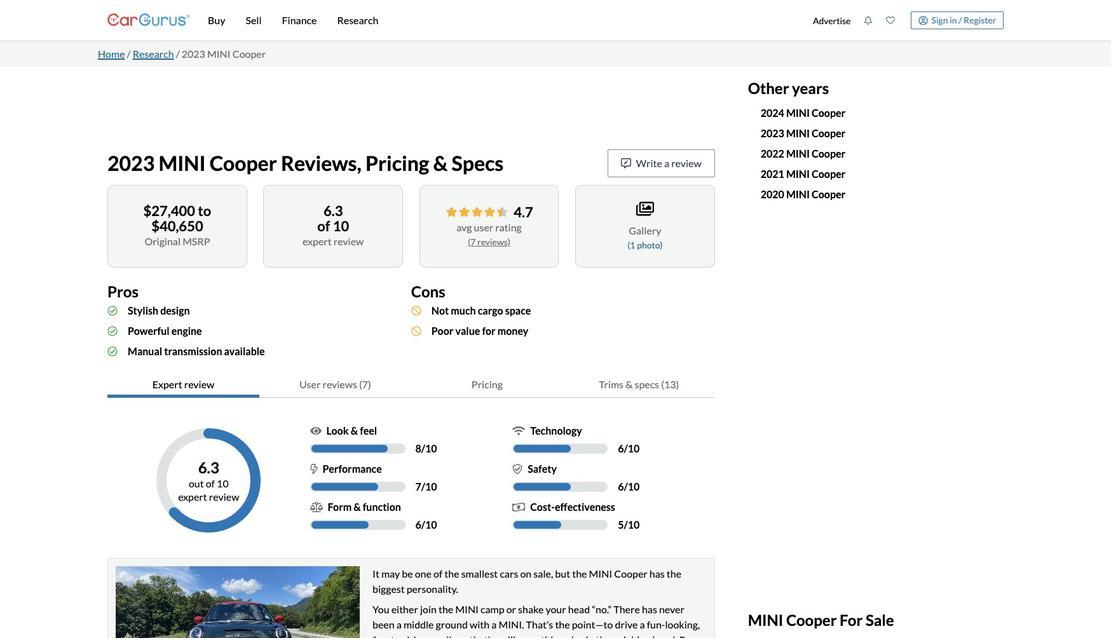 Task type: locate. For each thing, give the bounding box(es) containing it.
0 horizontal spatial 2023
[[107, 151, 155, 175]]

6.3 for of
[[198, 458, 219, 477]]

2023
[[182, 48, 205, 60], [761, 127, 785, 139], [107, 151, 155, 175]]

avg
[[457, 221, 472, 233]]

a up "neighborhood."
[[640, 619, 645, 631]]

buy
[[208, 14, 225, 26]]

1 horizontal spatial in
[[950, 14, 957, 25]]

2023 right the research link on the top left
[[182, 48, 205, 60]]

0 horizontal spatial of
[[206, 477, 215, 490]]

cost-
[[530, 501, 555, 513]]

saved cars image
[[887, 16, 896, 25]]

0 vertical spatial 6 / 10
[[618, 443, 640, 455]]

menu bar containing buy
[[190, 0, 807, 41]]

1 vertical spatial 6 / 10
[[618, 481, 640, 493]]

register
[[964, 14, 997, 25]]

other
[[748, 79, 789, 97]]

but
[[555, 568, 571, 580]]

0 vertical spatial expert
[[303, 235, 332, 247]]

fun- up "neighborhood."
[[647, 619, 665, 631]]

(7 reviews) link
[[468, 236, 511, 247]]

2 check circle image from the top
[[107, 347, 118, 357]]

1 vertical spatial pricing
[[472, 378, 503, 390]]

0 vertical spatial 6
[[618, 443, 624, 455]]

0 vertical spatial ban image
[[411, 306, 422, 316]]

of inside 6.3 out of 10 expert review
[[206, 477, 215, 490]]

2 vertical spatial 6
[[416, 519, 422, 531]]

fun-
[[647, 619, 665, 631], [373, 634, 391, 638]]

never
[[659, 603, 685, 616]]

powerful engine
[[128, 325, 202, 337]]

& inside tab
[[626, 378, 633, 390]]

in inside "you either join the mini camp or shake your head "no." there has never been a middle ground with a mini. that's the point—to drive a fun-looking, fun-to-drive small car that's unlike anything else in the neighborhood. f"
[[586, 634, 594, 638]]

has up the never
[[650, 568, 665, 580]]

2021
[[761, 168, 785, 180]]

finance
[[282, 14, 317, 26]]

0 horizontal spatial drive
[[404, 634, 427, 638]]

poor value for money
[[432, 325, 529, 337]]

pricing
[[366, 151, 430, 175], [472, 378, 503, 390]]

expert inside the 6.3 of 10 expert review
[[303, 235, 332, 247]]

sale
[[866, 611, 895, 629]]

in down point—to
[[586, 634, 594, 638]]

1 vertical spatial 2023
[[761, 127, 785, 139]]

check circle image left manual
[[107, 347, 118, 357]]

cost-effectiveness
[[530, 501, 615, 513]]

of inside the 6.3 of 10 expert review
[[317, 217, 330, 235]]

the down point—to
[[596, 634, 611, 638]]

ban image for not much cargo space
[[411, 306, 422, 316]]

menu bar
[[190, 0, 807, 41]]

2 horizontal spatial of
[[434, 568, 443, 580]]

7
[[416, 481, 422, 493]]

ban image
[[411, 306, 422, 316], [411, 326, 422, 336]]

1 vertical spatial 6.3
[[198, 458, 219, 477]]

cooper up 'to' at left top
[[210, 151, 277, 175]]

0 vertical spatial in
[[950, 14, 957, 25]]

6 / 10 for form & function
[[416, 519, 437, 531]]

10
[[333, 217, 349, 235], [425, 443, 437, 455], [628, 443, 640, 455], [217, 477, 229, 490], [425, 481, 437, 493], [628, 481, 640, 493], [425, 519, 437, 531], [628, 519, 640, 531]]

design
[[160, 305, 190, 317]]

check circle image
[[107, 326, 118, 336], [107, 347, 118, 357]]

5 / 10
[[618, 519, 640, 531]]

personality.
[[407, 583, 458, 595]]

balance scale image
[[310, 502, 323, 513]]

2 vertical spatial 6 / 10
[[416, 519, 437, 531]]

1 vertical spatial check circle image
[[107, 347, 118, 357]]

0 vertical spatial check circle image
[[107, 326, 118, 336]]

10 for performance
[[425, 481, 437, 493]]

0 horizontal spatial research
[[133, 48, 174, 60]]

form
[[328, 501, 352, 513]]

eye image
[[310, 426, 321, 436]]

the right but
[[572, 568, 587, 580]]

of right out
[[206, 477, 215, 490]]

cooper for 2024 mini cooper
[[812, 107, 846, 119]]

6.3 inside the 6.3 of 10 expert review
[[324, 202, 343, 219]]

home link
[[98, 48, 125, 60]]

/ for cost-effectiveness
[[624, 519, 628, 531]]

cooper down 2024 mini cooper link
[[812, 127, 846, 139]]

has left the never
[[642, 603, 657, 616]]

transmission
[[164, 345, 222, 357]]

0 vertical spatial research
[[337, 14, 379, 26]]

2023 up $27,400
[[107, 151, 155, 175]]

ban image left poor
[[411, 326, 422, 336]]

user
[[474, 221, 494, 233]]

ban image down cons
[[411, 306, 422, 316]]

check circle image
[[107, 306, 118, 316]]

form & function
[[328, 501, 401, 513]]

1 horizontal spatial fun-
[[647, 619, 665, 631]]

2024 mini cooper
[[761, 107, 846, 119]]

check circle image down check circle image
[[107, 326, 118, 336]]

reviews,
[[281, 151, 362, 175]]

wifi image
[[513, 426, 525, 436]]

& for form & function
[[354, 501, 361, 513]]

menu
[[807, 3, 1004, 38]]

$27,400
[[143, 202, 195, 219]]

2 horizontal spatial 2023
[[761, 127, 785, 139]]

6.3 up out
[[198, 458, 219, 477]]

$40,650
[[151, 217, 203, 235]]

drive down middle
[[404, 634, 427, 638]]

1 horizontal spatial research
[[337, 14, 379, 26]]

gallery (1 photo)
[[628, 224, 663, 251]]

1 vertical spatial ban image
[[411, 326, 422, 336]]

write
[[636, 157, 663, 169]]

2 vertical spatial 2023
[[107, 151, 155, 175]]

of right one
[[434, 568, 443, 580]]

cooper inside it may be one of the smallest cars on sale, but the mini cooper has the biggest personality.
[[614, 568, 648, 580]]

1 check circle image from the top
[[107, 326, 118, 336]]

0 horizontal spatial 6.3
[[198, 458, 219, 477]]

has inside "you either join the mini camp or shake your head "no." there has never been a middle ground with a mini. that's the point—to drive a fun-looking, fun-to-drive small car that's unlike anything else in the neighborhood. f"
[[642, 603, 657, 616]]

/ inside menu item
[[959, 14, 962, 25]]

2024
[[761, 107, 785, 119]]

& for trims & specs (13)
[[626, 378, 633, 390]]

cooper up there
[[614, 568, 648, 580]]

0 vertical spatial pricing
[[366, 151, 430, 175]]

research right finance
[[337, 14, 379, 26]]

2023 for 2023 mini cooper
[[761, 127, 785, 139]]

tab list
[[107, 372, 715, 398]]

check circle image for manual transmission available
[[107, 347, 118, 357]]

poor
[[432, 325, 454, 337]]

years
[[792, 79, 829, 97]]

of down reviews,
[[317, 217, 330, 235]]

review
[[672, 157, 702, 169], [334, 235, 364, 247], [184, 378, 214, 390], [209, 491, 239, 503]]

mini inside it may be one of the smallest cars on sale, but the mini cooper has the biggest personality.
[[589, 568, 613, 580]]

cooper down 2023 mini cooper
[[812, 147, 846, 159]]

point—to
[[572, 619, 613, 631]]

of
[[317, 217, 330, 235], [206, 477, 215, 490], [434, 568, 443, 580]]

neighborhood.
[[613, 634, 678, 638]]

powerful
[[128, 325, 170, 337]]

images image
[[636, 201, 654, 217]]

in right sign
[[950, 14, 957, 25]]

&
[[433, 151, 448, 175], [626, 378, 633, 390], [351, 425, 358, 437], [354, 501, 361, 513]]

review inside "button"
[[672, 157, 702, 169]]

0 vertical spatial 6.3
[[324, 202, 343, 219]]

1 vertical spatial expert
[[152, 378, 182, 390]]

to-
[[391, 634, 404, 638]]

photo by clifford atiyeh. 2023 mini cooper front view. image
[[116, 567, 360, 638]]

cooper down 2022 mini cooper link
[[812, 168, 846, 180]]

2021 mini cooper
[[761, 168, 846, 180]]

/
[[959, 14, 962, 25], [127, 48, 131, 60], [176, 48, 180, 60], [422, 443, 425, 455], [624, 443, 628, 455], [422, 481, 425, 493], [624, 481, 628, 493], [422, 519, 425, 531], [624, 519, 628, 531]]

1 horizontal spatial pricing
[[472, 378, 503, 390]]

6.3 out of 10 expert review
[[178, 458, 239, 503]]

or
[[507, 603, 516, 616]]

technology
[[530, 425, 582, 437]]

10 for cost-effectiveness
[[628, 519, 640, 531]]

the
[[445, 568, 459, 580], [572, 568, 587, 580], [667, 568, 682, 580], [439, 603, 454, 616], [555, 619, 570, 631], [596, 634, 611, 638]]

1 ban image from the top
[[411, 306, 422, 316]]

performance
[[323, 463, 382, 475]]

advertise link
[[807, 3, 858, 38]]

6.3 down reviews,
[[324, 202, 343, 219]]

2 vertical spatial of
[[434, 568, 443, 580]]

cooper
[[233, 48, 266, 60], [812, 107, 846, 119], [812, 127, 846, 139], [812, 147, 846, 159], [210, 151, 277, 175], [812, 168, 846, 180], [812, 188, 846, 200], [614, 568, 648, 580], [787, 611, 837, 629]]

0 vertical spatial 2023
[[182, 48, 205, 60]]

user reviews (7) tab
[[259, 372, 411, 398]]

0 vertical spatial of
[[317, 217, 330, 235]]

1 horizontal spatial 6.3
[[324, 202, 343, 219]]

avg user rating (7 reviews)
[[457, 221, 522, 247]]

1 vertical spatial 6
[[618, 481, 624, 493]]

mini inside "you either join the mini camp or shake your head "no." there has never been a middle ground with a mini. that's the point—to drive a fun-looking, fun-to-drive small car that's unlike anything else in the neighborhood. f"
[[455, 603, 479, 616]]

a right write
[[664, 157, 670, 169]]

1 horizontal spatial drive
[[615, 619, 638, 631]]

2020 mini cooper link
[[761, 188, 846, 200]]

/ for safety
[[624, 481, 628, 493]]

6.3
[[324, 202, 343, 219], [198, 458, 219, 477]]

2023 down 2024
[[761, 127, 785, 139]]

cooper down the 2021 mini cooper link
[[812, 188, 846, 200]]

small
[[429, 634, 452, 638]]

a up to-
[[397, 619, 402, 631]]

1 vertical spatial has
[[642, 603, 657, 616]]

money
[[498, 325, 529, 337]]

0 vertical spatial has
[[650, 568, 665, 580]]

/ for look & feel
[[422, 443, 425, 455]]

drive down there
[[615, 619, 638, 631]]

(7)
[[359, 378, 371, 390]]

a inside "button"
[[664, 157, 670, 169]]

on
[[520, 568, 532, 580]]

for
[[482, 325, 496, 337]]

0 horizontal spatial fun-
[[373, 634, 391, 638]]

fun- down been
[[373, 634, 391, 638]]

specs
[[635, 378, 659, 390]]

home
[[98, 48, 125, 60]]

of inside it may be one of the smallest cars on sale, but the mini cooper has the biggest personality.
[[434, 568, 443, 580]]

2 ban image from the top
[[411, 326, 422, 336]]

8
[[416, 443, 422, 455]]

0 vertical spatial drive
[[615, 619, 638, 631]]

1 horizontal spatial of
[[317, 217, 330, 235]]

sell button
[[236, 0, 272, 41]]

your
[[546, 603, 566, 616]]

camp
[[481, 603, 505, 616]]

1 vertical spatial in
[[586, 634, 594, 638]]

& for look & feel
[[351, 425, 358, 437]]

money bill wave image
[[513, 502, 525, 513]]

2 vertical spatial expert
[[178, 491, 207, 503]]

the up the never
[[667, 568, 682, 580]]

2023 for 2023 mini cooper reviews, pricing & specs
[[107, 151, 155, 175]]

research down cargurus logo homepage link "link"
[[133, 48, 174, 60]]

cooper down years
[[812, 107, 846, 119]]

1 vertical spatial of
[[206, 477, 215, 490]]

0 horizontal spatial in
[[586, 634, 594, 638]]

2022
[[761, 147, 785, 159]]

anything
[[526, 634, 564, 638]]

6.3 inside 6.3 out of 10 expert review
[[198, 458, 219, 477]]



Task type: describe. For each thing, give the bounding box(es) containing it.
2020 mini cooper
[[761, 188, 846, 200]]

to
[[198, 202, 211, 219]]

available
[[224, 345, 265, 357]]

sign in / register menu item
[[902, 11, 1004, 29]]

$27,400 to $40,650 original msrp
[[143, 202, 211, 247]]

review inside 6.3 out of 10 expert review
[[209, 491, 239, 503]]

expert inside 6.3 out of 10 expert review
[[178, 491, 207, 503]]

6 for safety
[[618, 481, 624, 493]]

research link
[[133, 48, 174, 60]]

home / research / 2023 mini cooper
[[98, 48, 266, 60]]

2022 mini cooper link
[[761, 147, 846, 159]]

review inside the 6.3 of 10 expert review
[[334, 235, 364, 247]]

8 / 10
[[416, 443, 437, 455]]

cooper for 2021 mini cooper
[[812, 168, 846, 180]]

mini.
[[499, 619, 524, 631]]

/ for technology
[[624, 443, 628, 455]]

cooper down sell dropdown button
[[233, 48, 266, 60]]

effectiveness
[[555, 501, 615, 513]]

pros
[[107, 282, 139, 301]]

much
[[451, 305, 476, 317]]

buy button
[[198, 0, 236, 41]]

out
[[189, 477, 204, 490]]

with
[[470, 619, 490, 631]]

comment alt edit image
[[621, 158, 631, 169]]

the down your
[[555, 619, 570, 631]]

4.7
[[514, 203, 533, 220]]

cooper for 2022 mini cooper
[[812, 147, 846, 159]]

that's
[[470, 634, 495, 638]]

shield check image
[[513, 464, 523, 474]]

been
[[373, 619, 395, 631]]

engine
[[172, 325, 202, 337]]

2023 mini cooper
[[761, 127, 846, 139]]

6.3 for 10
[[324, 202, 343, 219]]

you either join the mini camp or shake your head "no." there has never been a middle ground with a mini. that's the point—to drive a fun-looking, fun-to-drive small car that's unlike anything else in the neighborhood. f
[[373, 603, 703, 638]]

review inside tab
[[184, 378, 214, 390]]

ban image for poor value for money
[[411, 326, 422, 336]]

user reviews (7)
[[299, 378, 371, 390]]

space
[[505, 305, 531, 317]]

sign in / register
[[932, 14, 997, 25]]

sign
[[932, 14, 948, 25]]

for
[[840, 611, 863, 629]]

write a review
[[636, 157, 702, 169]]

10 for form & function
[[425, 519, 437, 531]]

expert review tab
[[107, 372, 259, 398]]

10 for technology
[[628, 443, 640, 455]]

expert inside tab
[[152, 378, 182, 390]]

other years
[[748, 79, 829, 97]]

cargurus logo homepage link link
[[107, 2, 190, 38]]

reviews
[[323, 378, 357, 390]]

rating
[[496, 221, 522, 233]]

/ for form & function
[[422, 519, 425, 531]]

specs
[[452, 151, 504, 175]]

trims
[[599, 378, 624, 390]]

menu containing sign in / register
[[807, 3, 1004, 38]]

stylish design
[[128, 305, 190, 317]]

it
[[373, 568, 380, 580]]

1 vertical spatial drive
[[404, 634, 427, 638]]

10 inside 6.3 out of 10 expert review
[[217, 477, 229, 490]]

1 vertical spatial research
[[133, 48, 174, 60]]

research inside dropdown button
[[337, 14, 379, 26]]

the up personality.
[[445, 568, 459, 580]]

cons
[[411, 282, 446, 301]]

biggest
[[373, 583, 405, 595]]

2020
[[761, 188, 785, 200]]

2023 mini cooper reviews, pricing & specs
[[107, 151, 504, 175]]

research button
[[327, 0, 389, 41]]

(1
[[628, 240, 636, 251]]

write a review button
[[608, 149, 715, 177]]

10 inside the 6.3 of 10 expert review
[[333, 217, 349, 235]]

in inside menu item
[[950, 14, 957, 25]]

tab list containing expert review
[[107, 372, 715, 398]]

open notifications image
[[864, 16, 873, 25]]

user icon image
[[919, 16, 929, 25]]

0 horizontal spatial pricing
[[366, 151, 430, 175]]

function
[[363, 501, 401, 513]]

1 vertical spatial fun-
[[373, 634, 391, 638]]

"no."
[[592, 603, 612, 616]]

look
[[327, 425, 349, 437]]

pricing inside tab
[[472, 378, 503, 390]]

pricing tab
[[411, 372, 563, 398]]

one
[[415, 568, 432, 580]]

6 for form & function
[[416, 519, 422, 531]]

not
[[432, 305, 449, 317]]

it may be one of the smallest cars on sale, but the mini cooper has the biggest personality.
[[373, 568, 682, 595]]

safety
[[528, 463, 557, 475]]

6 for technology
[[618, 443, 624, 455]]

expert review
[[152, 378, 214, 390]]

cooper for 2020 mini cooper
[[812, 188, 846, 200]]

2024 mini cooper link
[[761, 107, 846, 119]]

gallery
[[629, 224, 662, 237]]

/ for performance
[[422, 481, 425, 493]]

6 / 10 for technology
[[618, 443, 640, 455]]

cargo
[[478, 305, 503, 317]]

cars
[[500, 568, 519, 580]]

6 / 10 for safety
[[618, 481, 640, 493]]

5
[[618, 519, 624, 531]]

(13)
[[661, 378, 679, 390]]

the up "ground"
[[439, 603, 454, 616]]

stylish
[[128, 305, 158, 317]]

trims & specs (13)
[[599, 378, 679, 390]]

has inside it may be one of the smallest cars on sale, but the mini cooper has the biggest personality.
[[650, 568, 665, 580]]

you
[[373, 603, 390, 616]]

that's
[[526, 619, 553, 631]]

looking,
[[665, 619, 700, 631]]

reviews)
[[478, 236, 511, 247]]

car
[[454, 634, 468, 638]]

head
[[568, 603, 590, 616]]

sale,
[[534, 568, 553, 580]]

bolt image
[[310, 464, 318, 474]]

10 for safety
[[628, 481, 640, 493]]

cooper for 2023 mini cooper reviews, pricing & specs
[[210, 151, 277, 175]]

cooper left for
[[787, 611, 837, 629]]

1 horizontal spatial 2023
[[182, 48, 205, 60]]

0 vertical spatial fun-
[[647, 619, 665, 631]]

else
[[566, 634, 584, 638]]

a right with on the left
[[492, 619, 497, 631]]

finance button
[[272, 0, 327, 41]]

2023 mini cooper link
[[761, 127, 846, 139]]

check circle image for powerful engine
[[107, 326, 118, 336]]

cargurus logo homepage link image
[[107, 2, 190, 38]]

sell
[[246, 14, 262, 26]]

smallest
[[461, 568, 498, 580]]

10 for look & feel
[[425, 443, 437, 455]]

mini cooper for sale
[[748, 611, 895, 629]]

look & feel
[[327, 425, 377, 437]]

sign in / register link
[[911, 11, 1004, 29]]

manual
[[128, 345, 162, 357]]

trims & specs (13) tab
[[563, 372, 715, 398]]

not much cargo space
[[432, 305, 531, 317]]

ground
[[436, 619, 468, 631]]

cooper for 2023 mini cooper
[[812, 127, 846, 139]]



Task type: vqa. For each thing, say whether or not it's contained in the screenshot.


